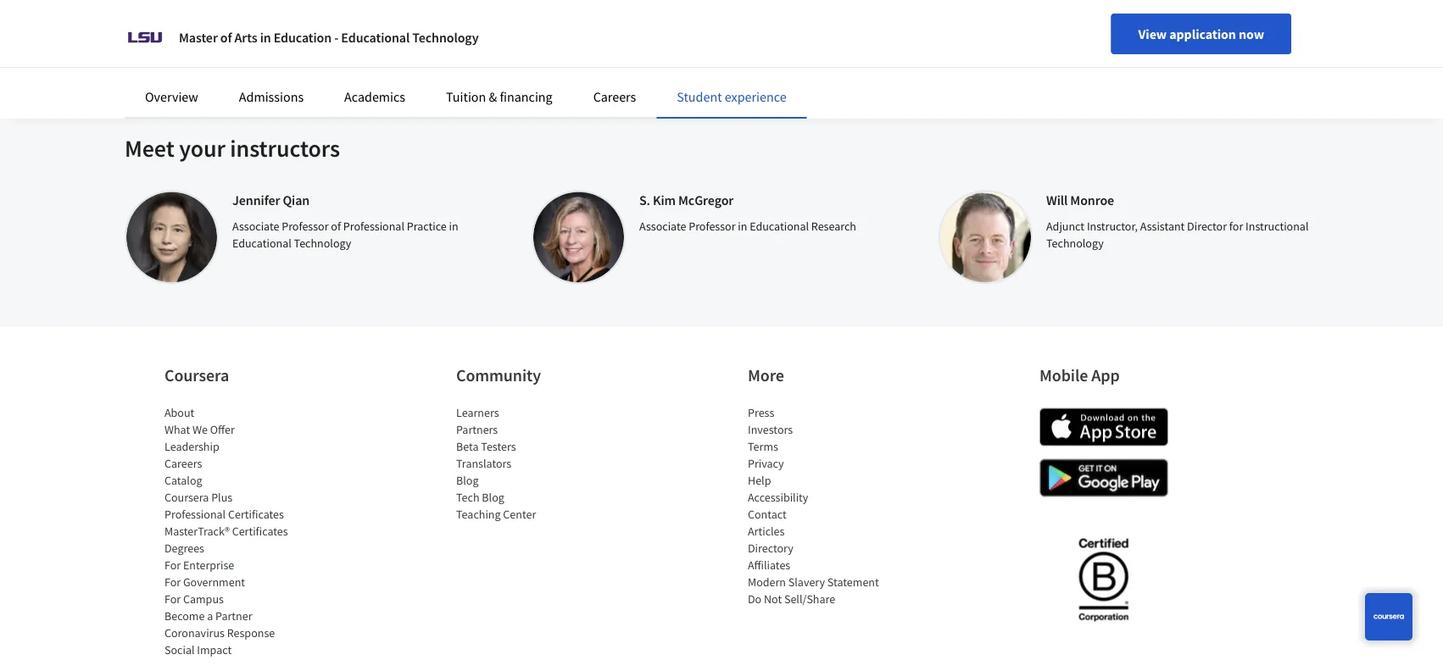 Task type: vqa. For each thing, say whether or not it's contained in the screenshot.
Educational to the right
yes



Task type: describe. For each thing, give the bounding box(es) containing it.
community
[[456, 365, 541, 386]]

professional inside about what we offer leadership careers catalog coursera plus professional certificates mastertrack® certificates degrees for enterprise for government for campus become a partner coronavirus response social impact
[[165, 507, 226, 522]]

do not sell/share link
[[748, 592, 836, 607]]

tuition & financing
[[446, 88, 553, 105]]

logo of certified b corporation image
[[1069, 529, 1139, 631]]

associate professor in educational research
[[640, 218, 857, 234]]

leadership
[[165, 439, 219, 454]]

adjunct
[[1047, 218, 1085, 234]]

download on the app store image
[[1040, 408, 1169, 447]]

list for coursera
[[165, 404, 309, 659]]

associate for s.
[[640, 218, 687, 234]]

0 vertical spatial certificates
[[228, 507, 284, 522]]

testers
[[481, 439, 516, 454]]

translators
[[456, 456, 512, 471]]

s. kim mcgregor image
[[532, 190, 626, 285]]

0 vertical spatial of
[[220, 29, 232, 46]]

coursera plus link
[[165, 490, 233, 505]]

of inside associate professor of professional practice in educational technology
[[331, 218, 341, 234]]

mcgregor
[[679, 192, 734, 209]]

about
[[165, 405, 195, 420]]

center
[[503, 507, 536, 522]]

assistant
[[1141, 218, 1185, 234]]

coursera inside about what we offer leadership careers catalog coursera plus professional certificates mastertrack® certificates degrees for enterprise for government for campus become a partner coronavirus response social impact
[[165, 490, 209, 505]]

&
[[489, 88, 497, 105]]

offer
[[210, 422, 235, 437]]

will
[[1047, 192, 1068, 209]]

app
[[1092, 365, 1120, 386]]

we
[[193, 422, 208, 437]]

social
[[165, 643, 195, 658]]

professional inside associate professor of professional practice in educational technology
[[343, 218, 405, 234]]

press
[[748, 405, 775, 420]]

student experience
[[677, 88, 787, 105]]

-
[[334, 29, 339, 46]]

for enterprise link
[[165, 558, 234, 573]]

catalog
[[165, 473, 202, 488]]

jennifer qian image
[[125, 190, 219, 285]]

view
[[1139, 25, 1167, 42]]

not
[[764, 592, 782, 607]]

contact link
[[748, 507, 787, 522]]

will monroe image
[[939, 190, 1033, 285]]

now
[[1239, 25, 1265, 42]]

accessibility
[[748, 490, 809, 505]]

learners
[[456, 405, 499, 420]]

about link
[[165, 405, 195, 420]]

partners link
[[456, 422, 498, 437]]

instructor,
[[1087, 218, 1138, 234]]

directory
[[748, 541, 794, 556]]

meet
[[125, 133, 174, 163]]

catalog link
[[165, 473, 202, 488]]

1 vertical spatial blog
[[482, 490, 505, 505]]

associate for jennifer
[[232, 218, 279, 234]]

a
[[207, 609, 213, 624]]

technology inside adjunct instructor, assistant director for instructional technology
[[1047, 235, 1104, 251]]

louisiana state university logo image
[[125, 17, 165, 58]]

application
[[1170, 25, 1237, 42]]

2 horizontal spatial in
[[738, 218, 748, 234]]

mobile
[[1040, 365, 1089, 386]]

careers inside about what we offer leadership careers catalog coursera plus professional certificates mastertrack® certificates degrees for enterprise for government for campus become a partner coronavirus response social impact
[[165, 456, 202, 471]]

campus
[[183, 592, 224, 607]]

translators link
[[456, 456, 512, 471]]

will monroe
[[1047, 192, 1115, 209]]

learners link
[[456, 405, 499, 420]]

do
[[748, 592, 762, 607]]

contact
[[748, 507, 787, 522]]

kim
[[653, 192, 676, 209]]

associate professor of professional practice in educational technology
[[232, 218, 459, 251]]

beta
[[456, 439, 479, 454]]

academics
[[344, 88, 405, 105]]

learners partners beta testers translators blog tech blog teaching center
[[456, 405, 536, 522]]

articles link
[[748, 524, 785, 539]]

statement
[[828, 575, 879, 590]]

1 coursera from the top
[[165, 365, 229, 386]]

overview
[[145, 88, 198, 105]]

jennifer qian
[[232, 192, 310, 209]]

response
[[227, 626, 275, 641]]

teaching
[[456, 507, 501, 522]]

investors
[[748, 422, 793, 437]]

education
[[274, 29, 332, 46]]

arts
[[235, 29, 257, 46]]

more
[[748, 365, 785, 386]]

affiliates
[[748, 558, 791, 573]]

tuition & financing link
[[446, 88, 553, 105]]

degrees
[[165, 541, 204, 556]]



Task type: locate. For each thing, give the bounding box(es) containing it.
1 horizontal spatial in
[[449, 218, 459, 234]]

modern slavery statement link
[[748, 575, 879, 590]]

s. kim mcgregor
[[640, 192, 734, 209]]

professor down qian
[[282, 218, 329, 234]]

0 horizontal spatial careers
[[165, 456, 202, 471]]

1 horizontal spatial technology
[[412, 29, 479, 46]]

1 horizontal spatial careers
[[593, 88, 636, 105]]

1 horizontal spatial educational
[[341, 29, 410, 46]]

of
[[220, 29, 232, 46], [331, 218, 341, 234]]

0 horizontal spatial blog
[[456, 473, 479, 488]]

0 horizontal spatial technology
[[294, 235, 351, 251]]

3 for from the top
[[165, 592, 181, 607]]

certificates up mastertrack® certificates link
[[228, 507, 284, 522]]

blog up tech
[[456, 473, 479, 488]]

help
[[748, 473, 771, 488]]

1 vertical spatial careers link
[[165, 456, 202, 471]]

for government link
[[165, 575, 245, 590]]

list
[[165, 404, 309, 659], [456, 404, 601, 523], [748, 404, 892, 608]]

for
[[165, 558, 181, 573], [165, 575, 181, 590], [165, 592, 181, 607]]

adjunct instructor, assistant director for instructional technology
[[1047, 218, 1309, 251]]

0 vertical spatial for
[[165, 558, 181, 573]]

1 horizontal spatial associate
[[640, 218, 687, 234]]

privacy link
[[748, 456, 784, 471]]

privacy
[[748, 456, 784, 471]]

mobile app
[[1040, 365, 1120, 386]]

2 horizontal spatial technology
[[1047, 235, 1104, 251]]

professor for jennifer qian
[[282, 218, 329, 234]]

professional left practice
[[343, 218, 405, 234]]

research
[[812, 218, 857, 234]]

educational inside associate professor of professional practice in educational technology
[[232, 235, 292, 251]]

government
[[183, 575, 245, 590]]

leadership link
[[165, 439, 219, 454]]

0 horizontal spatial list
[[165, 404, 309, 659]]

list containing about
[[165, 404, 309, 659]]

for
[[1230, 218, 1244, 234]]

practice
[[407, 218, 447, 234]]

instructional
[[1246, 218, 1309, 234]]

list containing press
[[748, 404, 892, 608]]

sell/share
[[785, 592, 836, 607]]

modern
[[748, 575, 786, 590]]

0 vertical spatial careers link
[[593, 88, 636, 105]]

become
[[165, 609, 205, 624]]

educational left research
[[750, 218, 809, 234]]

get it on google play image
[[1040, 459, 1169, 498]]

0 horizontal spatial in
[[260, 29, 271, 46]]

1 horizontal spatial of
[[331, 218, 341, 234]]

monroe
[[1071, 192, 1115, 209]]

technology for master of arts in education - educational technology
[[412, 29, 479, 46]]

careers link inside list
[[165, 456, 202, 471]]

1 vertical spatial of
[[331, 218, 341, 234]]

associate down kim
[[640, 218, 687, 234]]

1 professor from the left
[[282, 218, 329, 234]]

educational down jennifer
[[232, 235, 292, 251]]

student
[[677, 88, 722, 105]]

plus
[[211, 490, 233, 505]]

for down degrees
[[165, 558, 181, 573]]

master of arts in education - educational technology
[[179, 29, 479, 46]]

view application now button
[[1112, 14, 1292, 54]]

terms link
[[748, 439, 779, 454]]

enterprise
[[183, 558, 234, 573]]

careers link up catalog link
[[165, 456, 202, 471]]

blog link
[[456, 473, 479, 488]]

1 vertical spatial careers
[[165, 456, 202, 471]]

1 horizontal spatial professor
[[689, 218, 736, 234]]

partners
[[456, 422, 498, 437]]

tech
[[456, 490, 480, 505]]

what
[[165, 422, 190, 437]]

affiliates link
[[748, 558, 791, 573]]

professor
[[282, 218, 329, 234], [689, 218, 736, 234]]

1 horizontal spatial list
[[456, 404, 601, 523]]

tuition
[[446, 88, 486, 105]]

help link
[[748, 473, 771, 488]]

meet your instructors
[[125, 133, 340, 163]]

for up for campus link
[[165, 575, 181, 590]]

2 coursera from the top
[[165, 490, 209, 505]]

jennifer
[[232, 192, 280, 209]]

associate
[[232, 218, 279, 234], [640, 218, 687, 234]]

0 vertical spatial educational
[[341, 29, 410, 46]]

view application now
[[1139, 25, 1265, 42]]

2 list from the left
[[456, 404, 601, 523]]

careers link left "student"
[[593, 88, 636, 105]]

2 for from the top
[[165, 575, 181, 590]]

technology up the tuition
[[412, 29, 479, 46]]

1 for from the top
[[165, 558, 181, 573]]

careers link
[[593, 88, 636, 105], [165, 456, 202, 471]]

2 horizontal spatial educational
[[750, 218, 809, 234]]

list for community
[[456, 404, 601, 523]]

technology down adjunct
[[1047, 235, 1104, 251]]

academics link
[[344, 88, 405, 105]]

0 horizontal spatial of
[[220, 29, 232, 46]]

coronavirus
[[165, 626, 225, 641]]

teaching center link
[[456, 507, 536, 522]]

2 associate from the left
[[640, 218, 687, 234]]

2 vertical spatial for
[[165, 592, 181, 607]]

in
[[260, 29, 271, 46], [449, 218, 459, 234], [738, 218, 748, 234]]

for up become
[[165, 592, 181, 607]]

qian
[[283, 192, 310, 209]]

1 horizontal spatial blog
[[482, 490, 505, 505]]

director
[[1188, 218, 1228, 234]]

0 horizontal spatial professional
[[165, 507, 226, 522]]

0 horizontal spatial professor
[[282, 218, 329, 234]]

careers left "student"
[[593, 88, 636, 105]]

2 horizontal spatial list
[[748, 404, 892, 608]]

blog up the teaching center link
[[482, 490, 505, 505]]

educational for in
[[232, 235, 292, 251]]

admissions
[[239, 88, 304, 105]]

in inside associate professor of professional practice in educational technology
[[449, 218, 459, 234]]

2 professor from the left
[[689, 218, 736, 234]]

coursera up about
[[165, 365, 229, 386]]

instructors
[[230, 133, 340, 163]]

technology for associate professor of professional practice in educational technology
[[294, 235, 351, 251]]

technology inside associate professor of professional practice in educational technology
[[294, 235, 351, 251]]

what we offer link
[[165, 422, 235, 437]]

educational right -
[[341, 29, 410, 46]]

directory link
[[748, 541, 794, 556]]

3 list from the left
[[748, 404, 892, 608]]

1 vertical spatial for
[[165, 575, 181, 590]]

1 vertical spatial professional
[[165, 507, 226, 522]]

certificates down professional certificates link
[[232, 524, 288, 539]]

social impact link
[[165, 643, 232, 658]]

associate down jennifer
[[232, 218, 279, 234]]

professional up mastertrack®
[[165, 507, 226, 522]]

list for more
[[748, 404, 892, 608]]

tech blog link
[[456, 490, 505, 505]]

technology down qian
[[294, 235, 351, 251]]

s.
[[640, 192, 651, 209]]

associate inside associate professor of professional practice in educational technology
[[232, 218, 279, 234]]

coursera down catalog
[[165, 490, 209, 505]]

0 vertical spatial professional
[[343, 218, 405, 234]]

accessibility link
[[748, 490, 809, 505]]

careers
[[593, 88, 636, 105], [165, 456, 202, 471]]

press investors terms privacy help accessibility contact articles directory affiliates modern slavery statement do not sell/share
[[748, 405, 879, 607]]

mastertrack® certificates link
[[165, 524, 288, 539]]

1 list from the left
[[165, 404, 309, 659]]

0 horizontal spatial associate
[[232, 218, 279, 234]]

professor for s. kim mcgregor
[[689, 218, 736, 234]]

student experience link
[[677, 88, 787, 105]]

coursera
[[165, 365, 229, 386], [165, 490, 209, 505]]

coronavirus response link
[[165, 626, 275, 641]]

2 vertical spatial educational
[[232, 235, 292, 251]]

1 associate from the left
[[232, 218, 279, 234]]

blog
[[456, 473, 479, 488], [482, 490, 505, 505]]

educational for -
[[341, 29, 410, 46]]

about what we offer leadership careers catalog coursera plus professional certificates mastertrack® certificates degrees for enterprise for government for campus become a partner coronavirus response social impact
[[165, 405, 288, 658]]

impact
[[197, 643, 232, 658]]

1 vertical spatial educational
[[750, 218, 809, 234]]

1 horizontal spatial professional
[[343, 218, 405, 234]]

0 vertical spatial blog
[[456, 473, 479, 488]]

0 vertical spatial careers
[[593, 88, 636, 105]]

0 horizontal spatial educational
[[232, 235, 292, 251]]

professional certificates link
[[165, 507, 284, 522]]

careers up catalog link
[[165, 456, 202, 471]]

professional
[[343, 218, 405, 234], [165, 507, 226, 522]]

educational
[[341, 29, 410, 46], [750, 218, 809, 234], [232, 235, 292, 251]]

master
[[179, 29, 218, 46]]

press link
[[748, 405, 775, 420]]

professor inside associate professor of professional practice in educational technology
[[282, 218, 329, 234]]

1 vertical spatial certificates
[[232, 524, 288, 539]]

1 vertical spatial coursera
[[165, 490, 209, 505]]

1 horizontal spatial careers link
[[593, 88, 636, 105]]

professor down mcgregor
[[689, 218, 736, 234]]

0 horizontal spatial careers link
[[165, 456, 202, 471]]

investors link
[[748, 422, 793, 437]]

0 vertical spatial coursera
[[165, 365, 229, 386]]

list containing learners
[[456, 404, 601, 523]]



